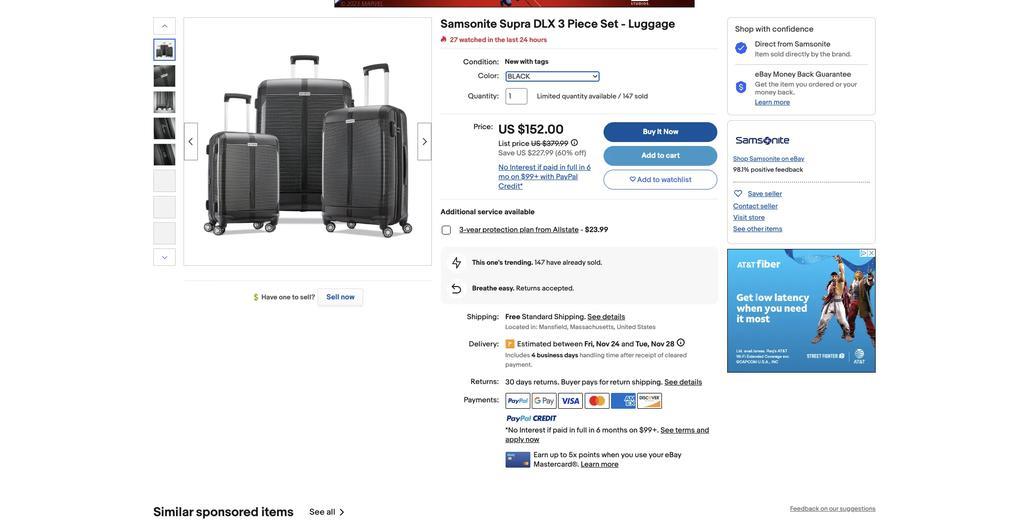 Task type: describe. For each thing, give the bounding box(es) containing it.
direct from samsonite item sold directly by the brand.
[[755, 40, 852, 58]]

1 horizontal spatial us
[[517, 148, 526, 158]]

accepted.
[[542, 284, 574, 292]]

add for add to cart
[[642, 151, 656, 160]]

paypal credit image
[[506, 415, 557, 423]]

located in: mansfield, massachusetts, united states
[[506, 323, 656, 331]]

list
[[499, 139, 510, 148]]

0 horizontal spatial 147
[[535, 258, 545, 267]]

year
[[467, 225, 481, 235]]

of
[[658, 351, 664, 359]]

see left all
[[310, 508, 325, 517]]

2 horizontal spatial .
[[661, 378, 663, 387]]

0 horizontal spatial 24
[[520, 36, 528, 44]]

with for shop
[[756, 25, 771, 34]]

in up 5x
[[569, 426, 575, 435]]

discover image
[[638, 393, 662, 409]]

united
[[617, 323, 636, 331]]

in down (60%
[[560, 163, 566, 172]]

contact seller visit store see other items
[[733, 202, 783, 233]]

picture 25 of 48 image
[[154, 196, 175, 218]]

2 horizontal spatial us
[[531, 139, 541, 148]]

seller for contact
[[761, 202, 778, 210]]

see terms and apply now link
[[506, 426, 709, 444]]

google pay image
[[532, 393, 557, 409]]

you inside 'earn up to 5x points when you use your ebay mastercard®.'
[[621, 450, 633, 460]]

save for save seller
[[748, 190, 764, 198]]

0 horizontal spatial .
[[558, 378, 560, 387]]

see terms and apply now
[[506, 426, 709, 444]]

returns:
[[471, 377, 499, 386]]

this
[[472, 258, 485, 267]]

see all link
[[310, 505, 345, 520]]

or
[[836, 80, 842, 89]]

hours
[[530, 36, 547, 44]]

plan
[[520, 225, 534, 235]]

this one's trending. 147 have already sold.
[[472, 258, 602, 267]]

watchlist
[[662, 175, 692, 184]]

with for new
[[520, 57, 533, 66]]

buy
[[643, 127, 656, 137]]

protection
[[483, 225, 518, 235]]

cleared
[[665, 351, 687, 359]]

for
[[600, 378, 609, 387]]

to inside 'earn up to 5x points when you use your ebay mastercard®.'
[[560, 450, 567, 460]]

after
[[621, 351, 634, 359]]

one's
[[487, 258, 503, 267]]

have
[[262, 293, 277, 301]]

see details link for 30 days returns . buyer pays for return shipping . see details
[[665, 378, 702, 387]]

suggestions
[[840, 505, 876, 513]]

on up 'feedback'
[[782, 155, 789, 163]]

1 vertical spatial items
[[261, 505, 294, 520]]

service
[[478, 207, 503, 217]]

/
[[618, 92, 622, 100]]

3
[[558, 17, 565, 31]]

if for no
[[538, 163, 542, 172]]

sell now link
[[315, 289, 364, 306]]

add to cart
[[642, 151, 680, 160]]

6 for *no interest if paid in full in 6 months on $99+.
[[596, 426, 601, 435]]

add for add to watchlist
[[637, 175, 652, 184]]

save us $227.99 (60% off)
[[499, 148, 586, 158]]

save seller
[[748, 190, 782, 198]]

positive
[[751, 166, 774, 174]]

now inside see terms and apply now
[[526, 435, 540, 444]]

add to watchlist button
[[604, 170, 718, 190]]

samsonite supra dlx 3 piece set - luggage
[[441, 17, 675, 31]]

1 vertical spatial days
[[516, 378, 532, 387]]

0 horizontal spatial and
[[622, 340, 634, 349]]

pays
[[582, 378, 598, 387]]

picture 26 of 48 image
[[154, 223, 175, 244]]

picture 19 of 48 image
[[154, 40, 175, 60]]

if for *no
[[547, 426, 551, 435]]

massachusetts,
[[570, 323, 616, 331]]

1 horizontal spatial 147
[[623, 92, 633, 100]]

see right shipping
[[665, 378, 678, 387]]

see inside see terms and apply now
[[661, 426, 674, 435]]

on left $99+.
[[629, 426, 638, 435]]

us $152.00
[[499, 122, 564, 138]]

$227.99
[[528, 148, 554, 158]]

1 vertical spatial advertisement region
[[728, 249, 876, 373]]

see inside contact seller visit store see other items
[[733, 225, 746, 233]]

$152.00
[[518, 122, 564, 138]]

money
[[755, 88, 776, 96]]

item direct from brand image
[[733, 129, 793, 150]]

paid for months
[[553, 426, 568, 435]]

shipping
[[632, 378, 661, 387]]

picture 24 of 48 image
[[154, 170, 175, 192]]

ebay mastercard image
[[506, 452, 530, 468]]

ebay inside ebay money back guarantee get the item you ordered or your money back. learn more
[[755, 70, 772, 79]]

tags
[[535, 57, 549, 66]]

located
[[506, 323, 529, 331]]

See all text field
[[310, 508, 335, 517]]

return
[[610, 378, 630, 387]]

use
[[635, 450, 647, 460]]

feedback on our suggestions link
[[790, 505, 876, 513]]

color
[[478, 71, 497, 81]]

you inside ebay money back guarantee get the item you ordered or your money back. learn more
[[796, 80, 807, 89]]

standard
[[522, 312, 553, 322]]

1 nov from the left
[[596, 340, 610, 349]]

to inside button
[[653, 175, 660, 184]]

item
[[755, 50, 769, 58]]

shop samsonite on ebay link
[[733, 155, 805, 163]]

by
[[811, 50, 819, 58]]

paypal image
[[506, 393, 530, 409]]

see all
[[310, 508, 335, 517]]

paypal
[[556, 172, 578, 182]]

with details__icon image for ebay money back guarantee
[[735, 81, 747, 94]]

1 horizontal spatial details
[[680, 378, 702, 387]]

paid for mo
[[543, 163, 558, 172]]

one
[[279, 293, 291, 301]]

learn more link for earn up to 5x points when you use your ebay mastercard®.
[[581, 460, 619, 469]]

from inside direct from samsonite item sold directly by the brand.
[[778, 40, 793, 49]]

your inside ebay money back guarantee get the item you ordered or your money back. learn more
[[844, 80, 857, 89]]

have one to sell?
[[262, 293, 315, 301]]

samsonite supra dlx 3 piece set - luggage - picture 19 of 48 image
[[184, 18, 432, 265]]

mansfield,
[[539, 323, 569, 331]]

28
[[666, 340, 675, 349]]

save for save us $227.99 (60% off)
[[499, 148, 515, 158]]

quantity:
[[468, 92, 499, 101]]

directly
[[786, 50, 810, 58]]

ebay inside 'earn up to 5x points when you use your ebay mastercard®.'
[[665, 450, 682, 460]]

27 watched in the last 24 hours
[[450, 36, 547, 44]]

see details link for standard shipping . see details
[[588, 312, 625, 322]]

estimated between fri, nov 24 and tue, nov 28
[[517, 340, 675, 349]]

98.1% positive feedback
[[733, 166, 804, 174]]

$99+.
[[640, 426, 659, 435]]

no interest if paid in full in 6 mo on $99+ with paypal credit* link
[[499, 163, 591, 191]]

similar
[[153, 505, 193, 520]]

ordered
[[809, 80, 834, 89]]

with details__icon image for breathe easy.
[[452, 284, 461, 293]]

quantity
[[562, 92, 587, 100]]

months
[[602, 426, 628, 435]]

time
[[606, 351, 619, 359]]

on inside "no interest if paid in full in 6 mo on $99+ with paypal credit*"
[[511, 172, 520, 182]]

additional
[[441, 207, 476, 217]]

your inside 'earn up to 5x points when you use your ebay mastercard®.'
[[649, 450, 664, 460]]

5x
[[569, 450, 577, 460]]

returns
[[534, 378, 558, 387]]

interest for *no
[[520, 426, 546, 435]]

$379.99
[[543, 139, 569, 148]]

master card image
[[585, 393, 610, 409]]

- for $23.99
[[581, 225, 584, 235]]

supra
[[500, 17, 531, 31]]

$99+
[[521, 172, 539, 182]]

feedback
[[776, 166, 804, 174]]

more inside ebay money back guarantee get the item you ordered or your money back. learn more
[[774, 98, 790, 106]]



Task type: vqa. For each thing, say whether or not it's contained in the screenshot.
'. see details' to the left
no



Task type: locate. For each thing, give the bounding box(es) containing it.
0 vertical spatial learn more link
[[755, 98, 790, 106]]

in left months
[[589, 426, 595, 435]]

picture 22 of 48 image
[[154, 118, 175, 139]]

learn down "money" on the top right of page
[[755, 98, 772, 106]]

list price us $379.99
[[499, 139, 569, 148]]

new
[[505, 57, 519, 66]]

nov
[[596, 340, 610, 349], [651, 340, 665, 349]]

credit*
[[499, 182, 523, 191]]

more right points
[[601, 460, 619, 469]]

1 vertical spatial seller
[[761, 202, 778, 210]]

0 vertical spatial 147
[[623, 92, 633, 100]]

3-
[[460, 225, 467, 235]]

0 horizontal spatial now
[[341, 293, 355, 302]]

samsonite up watched
[[441, 17, 497, 31]]

save up contact seller link
[[748, 190, 764, 198]]

3-year protection plan from allstate - $23.99
[[460, 225, 609, 235]]

paid down save us $227.99 (60% off)
[[543, 163, 558, 172]]

all
[[327, 508, 335, 517]]

shipping:
[[467, 312, 499, 322]]

items left see all text box
[[261, 505, 294, 520]]

0 vertical spatial -
[[621, 17, 626, 31]]

6 left months
[[596, 426, 601, 435]]

-
[[621, 17, 626, 31], [581, 225, 584, 235]]

picture 20 of 48 image
[[154, 65, 175, 87]]

0 vertical spatial 24
[[520, 36, 528, 44]]

shop for shop with confidence
[[735, 25, 754, 34]]

and up after
[[622, 340, 634, 349]]

- for luggage
[[621, 17, 626, 31]]

now up earn
[[526, 435, 540, 444]]

0 horizontal spatial save
[[499, 148, 515, 158]]

27
[[450, 36, 458, 44]]

full down off)
[[567, 163, 578, 172]]

1 horizontal spatial more
[[774, 98, 790, 106]]

full up points
[[577, 426, 587, 435]]

us down $152.00 on the right top of page
[[531, 139, 541, 148]]

1 vertical spatial samsonite
[[795, 40, 831, 49]]

6 inside "no interest if paid in full in 6 mo on $99+ with paypal credit*"
[[587, 163, 591, 172]]

watched
[[459, 36, 486, 44]]

from inside us $152.00 main content
[[536, 225, 551, 235]]

brand.
[[832, 50, 852, 58]]

0 horizontal spatial if
[[538, 163, 542, 172]]

with details__icon image left this
[[452, 257, 461, 269]]

the right by
[[820, 50, 831, 58]]

1 horizontal spatial ebay
[[755, 70, 772, 79]]

learn inside ebay money back guarantee get the item you ordered or your money back. learn more
[[755, 98, 772, 106]]

1 horizontal spatial items
[[765, 225, 783, 233]]

save inside us $152.00 main content
[[499, 148, 515, 158]]

. left buyer
[[558, 378, 560, 387]]

6 for no interest if paid in full in 6 mo on $99+ with paypal credit*
[[587, 163, 591, 172]]

0 vertical spatial advertisement region
[[335, 0, 695, 7]]

with details__icon image left breathe
[[452, 284, 461, 293]]

with details__icon image left get
[[735, 81, 747, 94]]

off)
[[575, 148, 586, 158]]

add to cart link
[[604, 146, 718, 166]]

0 horizontal spatial 6
[[587, 163, 591, 172]]

1 vertical spatial 24
[[611, 340, 620, 349]]

1 horizontal spatial 24
[[611, 340, 620, 349]]

visit store link
[[733, 213, 765, 222]]

0 horizontal spatial learn more link
[[581, 460, 619, 469]]

1 horizontal spatial if
[[547, 426, 551, 435]]

your right use
[[649, 450, 664, 460]]

1 vertical spatial full
[[577, 426, 587, 435]]

with
[[756, 25, 771, 34], [520, 57, 533, 66], [541, 172, 555, 182]]

0 vertical spatial details
[[603, 312, 625, 322]]

with right $99+
[[541, 172, 555, 182]]

estimated
[[517, 340, 552, 349]]

1 vertical spatial your
[[649, 450, 664, 460]]

1 horizontal spatial 6
[[596, 426, 601, 435]]

with details__icon image for this one's trending.
[[452, 257, 461, 269]]

- left $23.99
[[581, 225, 584, 235]]

1 vertical spatial details
[[680, 378, 702, 387]]

0 horizontal spatial sold
[[635, 92, 648, 100]]

ebay up get
[[755, 70, 772, 79]]

sold right item
[[771, 50, 784, 58]]

days right 30
[[516, 378, 532, 387]]

contact seller link
[[733, 202, 778, 210]]

have
[[547, 258, 561, 267]]

2 horizontal spatial ebay
[[790, 155, 805, 163]]

fri,
[[585, 340, 595, 349]]

back
[[798, 70, 814, 79]]

other
[[747, 225, 764, 233]]

0 vertical spatial you
[[796, 80, 807, 89]]

the inside us $152.00 main content
[[495, 36, 505, 44]]

1 vertical spatial ebay
[[790, 155, 805, 163]]

0 vertical spatial items
[[765, 225, 783, 233]]

with details__icon image for direct from samsonite
[[735, 42, 747, 54]]

shop left 'confidence' at the right top of the page
[[735, 25, 754, 34]]

items
[[765, 225, 783, 233], [261, 505, 294, 520]]

points
[[579, 450, 600, 460]]

0 vertical spatial seller
[[765, 190, 782, 198]]

interest for no
[[510, 163, 536, 172]]

see up massachusetts,
[[588, 312, 601, 322]]

1 vertical spatial shop
[[733, 155, 748, 163]]

the
[[495, 36, 505, 44], [820, 50, 831, 58], [769, 80, 779, 89]]

1 horizontal spatial and
[[697, 426, 709, 435]]

0 vertical spatial and
[[622, 340, 634, 349]]

dollar sign image
[[254, 294, 262, 302]]

easy.
[[499, 284, 515, 292]]

payment.
[[506, 361, 533, 369]]

147 left have
[[535, 258, 545, 267]]

0 horizontal spatial you
[[621, 450, 633, 460]]

if down paypal credit image in the bottom of the page
[[547, 426, 551, 435]]

1 vertical spatial available
[[505, 207, 535, 217]]

delivery alert flag image
[[506, 340, 517, 350]]

shop for shop samsonite on ebay
[[733, 155, 748, 163]]

buy it now
[[643, 127, 679, 137]]

picture 21 of 48 image
[[154, 92, 175, 113]]

6 right paypal
[[587, 163, 591, 172]]

apply
[[506, 435, 524, 444]]

2 nov from the left
[[651, 340, 665, 349]]

between
[[553, 340, 583, 349]]

us right list at the left
[[517, 148, 526, 158]]

details down cleared at the bottom right
[[680, 378, 702, 387]]

0 vertical spatial full
[[567, 163, 578, 172]]

see down the visit at the right
[[733, 225, 746, 233]]

learn more link right 5x
[[581, 460, 619, 469]]

earn
[[534, 450, 548, 460]]

2 vertical spatial with
[[541, 172, 555, 182]]

available for service
[[505, 207, 535, 217]]

seller down the save seller
[[761, 202, 778, 210]]

Quantity: text field
[[506, 88, 527, 104]]

see other items link
[[733, 225, 783, 233]]

0 horizontal spatial the
[[495, 36, 505, 44]]

1 horizontal spatial learn more link
[[755, 98, 790, 106]]

with details__icon image left item
[[735, 42, 747, 54]]

and inside see terms and apply now
[[697, 426, 709, 435]]

in down off)
[[579, 163, 585, 172]]

on left our
[[821, 505, 828, 513]]

1 vertical spatial now
[[526, 435, 540, 444]]

the inside ebay money back guarantee get the item you ordered or your money back. learn more
[[769, 80, 779, 89]]

visa image
[[558, 393, 583, 409]]

with right new
[[520, 57, 533, 66]]

2 vertical spatial samsonite
[[750, 155, 780, 163]]

0 horizontal spatial available
[[505, 207, 535, 217]]

*no
[[506, 426, 518, 435]]

full for mo
[[567, 163, 578, 172]]

0 horizontal spatial see details link
[[588, 312, 625, 322]]

1 horizontal spatial save
[[748, 190, 764, 198]]

no
[[499, 163, 508, 172]]

see left terms
[[661, 426, 674, 435]]

1 horizontal spatial learn
[[755, 98, 772, 106]]

1 vertical spatial if
[[547, 426, 551, 435]]

seller inside contact seller visit store see other items
[[761, 202, 778, 210]]

dlx
[[534, 17, 556, 31]]

see details link down cleared at the bottom right
[[665, 378, 702, 387]]

allstate
[[553, 225, 579, 235]]

to left the "watchlist"
[[653, 175, 660, 184]]

us up list at the left
[[499, 122, 515, 138]]

receipt
[[635, 351, 657, 359]]

add down buy
[[642, 151, 656, 160]]

if down $227.99
[[538, 163, 542, 172]]

1 horizontal spatial you
[[796, 80, 807, 89]]

us $152.00 main content
[[441, 17, 719, 469]]

it
[[657, 127, 662, 137]]

. up located in: mansfield, massachusetts, united states at bottom
[[584, 312, 586, 322]]

items right other
[[765, 225, 783, 233]]

1 vertical spatial learn more link
[[581, 460, 619, 469]]

0 vertical spatial sold
[[771, 50, 784, 58]]

paid up up
[[553, 426, 568, 435]]

0 horizontal spatial us
[[499, 122, 515, 138]]

0 vertical spatial learn
[[755, 98, 772, 106]]

in:
[[531, 323, 538, 331]]

from right plan
[[536, 225, 551, 235]]

0 horizontal spatial more
[[601, 460, 619, 469]]

add down add to cart link
[[637, 175, 652, 184]]

with inside "no interest if paid in full in 6 mo on $99+ with paypal credit*"
[[541, 172, 555, 182]]

available up plan
[[505, 207, 535, 217]]

price:
[[474, 122, 493, 132]]

with up direct
[[756, 25, 771, 34]]

0 vertical spatial paid
[[543, 163, 558, 172]]

on right mo
[[511, 172, 520, 182]]

paid inside "no interest if paid in full in 6 mo on $99+ with paypal credit*"
[[543, 163, 558, 172]]

save up no
[[499, 148, 515, 158]]

last
[[507, 36, 518, 44]]

full for months
[[577, 426, 587, 435]]

condition:
[[463, 57, 499, 67]]

interest right no
[[510, 163, 536, 172]]

. up discover image
[[661, 378, 663, 387]]

0 horizontal spatial with
[[520, 57, 533, 66]]

(60%
[[556, 148, 573, 158]]

item
[[781, 80, 795, 89]]

1 vertical spatial 6
[[596, 426, 601, 435]]

details
[[603, 312, 625, 322], [680, 378, 702, 387]]

0 horizontal spatial your
[[649, 450, 664, 460]]

american express image
[[611, 393, 636, 409]]

your
[[844, 80, 857, 89], [649, 450, 664, 460]]

cart
[[666, 151, 680, 160]]

luggage
[[629, 17, 675, 31]]

1 vertical spatial you
[[621, 450, 633, 460]]

days down between
[[565, 351, 578, 359]]

- right "set"
[[621, 17, 626, 31]]

with details__icon image
[[735, 42, 747, 54], [735, 81, 747, 94], [452, 257, 461, 269], [452, 284, 461, 293]]

0 vertical spatial add
[[642, 151, 656, 160]]

0 vertical spatial with
[[756, 25, 771, 34]]

sold right /
[[635, 92, 648, 100]]

1 vertical spatial paid
[[553, 426, 568, 435]]

visit
[[733, 213, 747, 222]]

.
[[584, 312, 586, 322], [558, 378, 560, 387], [661, 378, 663, 387]]

you down "back"
[[796, 80, 807, 89]]

interest
[[510, 163, 536, 172], [520, 426, 546, 435]]

1 horizontal spatial .
[[584, 312, 586, 322]]

handling time after receipt of cleared payment.
[[506, 351, 687, 369]]

seller inside button
[[765, 190, 782, 198]]

0 vertical spatial shop
[[735, 25, 754, 34]]

see
[[733, 225, 746, 233], [588, 312, 601, 322], [665, 378, 678, 387], [661, 426, 674, 435], [310, 508, 325, 517]]

0 vertical spatial samsonite
[[441, 17, 497, 31]]

from up directly at the right top of page
[[778, 40, 793, 49]]

1 vertical spatial more
[[601, 460, 619, 469]]

trending.
[[505, 258, 533, 267]]

147 right /
[[623, 92, 633, 100]]

free
[[506, 312, 521, 322]]

1 horizontal spatial with
[[541, 172, 555, 182]]

more down 'back.'
[[774, 98, 790, 106]]

advertisement region
[[335, 0, 695, 7], [728, 249, 876, 373]]

0 vertical spatial available
[[589, 92, 617, 100]]

us
[[499, 122, 515, 138], [531, 139, 541, 148], [517, 148, 526, 158]]

samsonite inside direct from samsonite item sold directly by the brand.
[[795, 40, 831, 49]]

1 horizontal spatial nov
[[651, 340, 665, 349]]

details up the united
[[603, 312, 625, 322]]

contact
[[733, 202, 759, 210]]

your right the or
[[844, 80, 857, 89]]

our
[[830, 505, 839, 513]]

seller up contact seller link
[[765, 190, 782, 198]]

1 vertical spatial learn
[[581, 460, 600, 469]]

0 horizontal spatial samsonite
[[441, 17, 497, 31]]

business
[[537, 351, 563, 359]]

if inside "no interest if paid in full in 6 mo on $99+ with paypal credit*"
[[538, 163, 542, 172]]

tue,
[[636, 340, 650, 349]]

0 vertical spatial ebay
[[755, 70, 772, 79]]

0 vertical spatial 6
[[587, 163, 591, 172]]

learn inside us $152.00 main content
[[581, 460, 600, 469]]

ebay money back guarantee get the item you ordered or your money back. learn more
[[755, 70, 857, 106]]

see details link up massachusetts,
[[588, 312, 625, 322]]

paid
[[543, 163, 558, 172], [553, 426, 568, 435]]

available
[[589, 92, 617, 100], [505, 207, 535, 217]]

on
[[782, 155, 789, 163], [511, 172, 520, 182], [629, 426, 638, 435], [821, 505, 828, 513]]

0 vertical spatial your
[[844, 80, 857, 89]]

1 horizontal spatial -
[[621, 17, 626, 31]]

full inside "no interest if paid in full in 6 mo on $99+ with paypal credit*"
[[567, 163, 578, 172]]

save inside button
[[748, 190, 764, 198]]

0 vertical spatial now
[[341, 293, 355, 302]]

more
[[774, 98, 790, 106], [601, 460, 619, 469]]

learn more link down "money" on the top right of page
[[755, 98, 790, 106]]

ebay up 'feedback'
[[790, 155, 805, 163]]

and right terms
[[697, 426, 709, 435]]

includes 4 business days
[[506, 351, 578, 359]]

24 up time
[[611, 340, 620, 349]]

to left 5x
[[560, 450, 567, 460]]

0 horizontal spatial from
[[536, 225, 551, 235]]

shop samsonite on ebay
[[733, 155, 805, 163]]

now right sell
[[341, 293, 355, 302]]

0 vertical spatial interest
[[510, 163, 536, 172]]

nov up of
[[651, 340, 665, 349]]

money
[[773, 70, 796, 79]]

1 horizontal spatial days
[[565, 351, 578, 359]]

1 vertical spatial see details link
[[665, 378, 702, 387]]

0 vertical spatial see details link
[[588, 312, 625, 322]]

sold inside direct from samsonite item sold directly by the brand.
[[771, 50, 784, 58]]

full
[[567, 163, 578, 172], [577, 426, 587, 435]]

learn right 5x
[[581, 460, 600, 469]]

1 vertical spatial and
[[697, 426, 709, 435]]

samsonite inside us $152.00 main content
[[441, 17, 497, 31]]

1 horizontal spatial available
[[589, 92, 617, 100]]

1 horizontal spatial your
[[844, 80, 857, 89]]

1 vertical spatial save
[[748, 190, 764, 198]]

4
[[532, 351, 536, 359]]

in right watched
[[488, 36, 493, 44]]

additional service available
[[441, 207, 535, 217]]

1 vertical spatial with
[[520, 57, 533, 66]]

learn more link for ebay money back guarantee
[[755, 98, 790, 106]]

1 vertical spatial the
[[820, 50, 831, 58]]

the left last
[[495, 36, 505, 44]]

available for quantity
[[589, 92, 617, 100]]

nov right fri,
[[596, 340, 610, 349]]

mo
[[499, 172, 509, 182]]

guarantee
[[816, 70, 852, 79]]

direct
[[755, 40, 776, 49]]

the inside direct from samsonite item sold directly by the brand.
[[820, 50, 831, 58]]

to left cart on the right
[[658, 151, 665, 160]]

sold inside us $152.00 main content
[[635, 92, 648, 100]]

24 right last
[[520, 36, 528, 44]]

now
[[664, 127, 679, 137]]

samsonite up by
[[795, 40, 831, 49]]

1 vertical spatial add
[[637, 175, 652, 184]]

interest down paypal credit image in the bottom of the page
[[520, 426, 546, 435]]

add inside button
[[637, 175, 652, 184]]

available left /
[[589, 92, 617, 100]]

interest inside "no interest if paid in full in 6 mo on $99+ with paypal credit*"
[[510, 163, 536, 172]]

ebay down terms
[[665, 450, 682, 460]]

to right the one
[[292, 293, 299, 301]]

picture 23 of 48 image
[[154, 144, 175, 165]]

0 horizontal spatial ebay
[[665, 450, 682, 460]]

0 horizontal spatial advertisement region
[[335, 0, 695, 7]]

1 horizontal spatial the
[[769, 80, 779, 89]]

shop up 98.1%
[[733, 155, 748, 163]]

you left use
[[621, 450, 633, 460]]

0 horizontal spatial -
[[581, 225, 584, 235]]

0 horizontal spatial items
[[261, 505, 294, 520]]

1 vertical spatial -
[[581, 225, 584, 235]]

samsonite up positive
[[750, 155, 780, 163]]

more inside us $152.00 main content
[[601, 460, 619, 469]]

1 vertical spatial sold
[[635, 92, 648, 100]]

items inside contact seller visit store see other items
[[765, 225, 783, 233]]

2 vertical spatial ebay
[[665, 450, 682, 460]]

price
[[512, 139, 530, 148]]

the right get
[[769, 80, 779, 89]]

seller for save
[[765, 190, 782, 198]]



